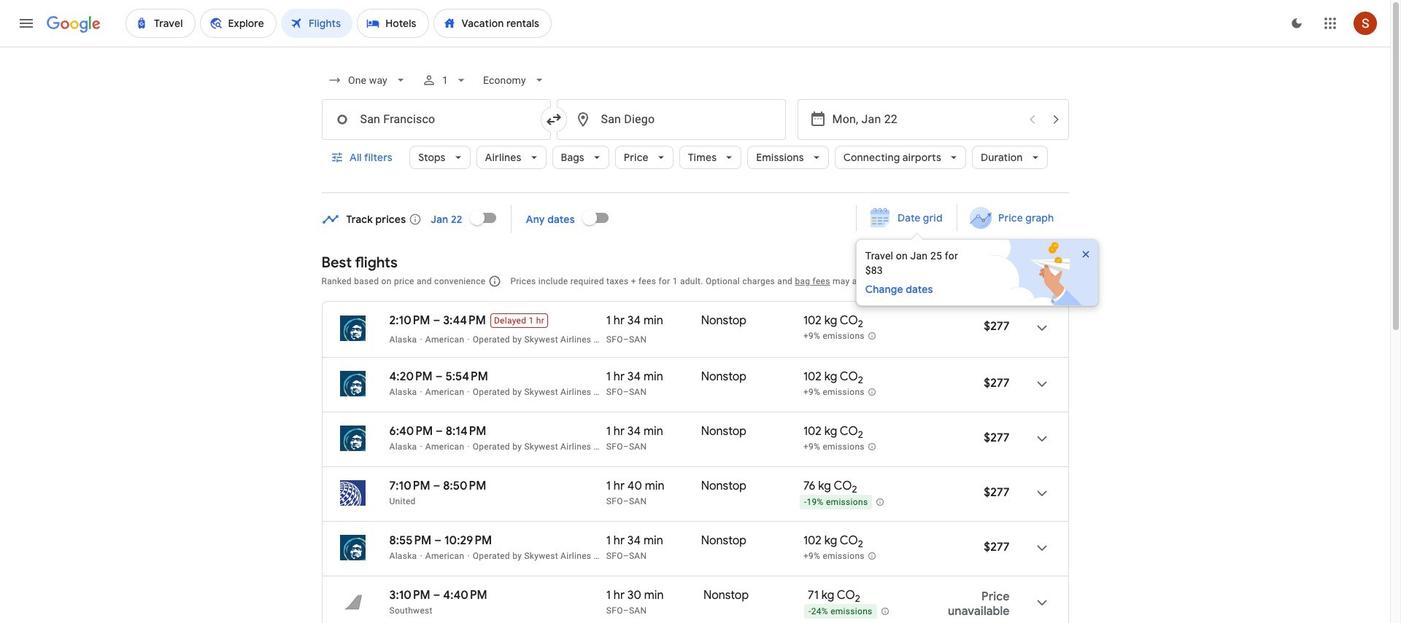 Task type: describe. For each thing, give the bounding box(es) containing it.
main menu image
[[18, 15, 35, 32]]

nonstop flight. element for total duration 1 hr 34 min. element associated with leaves san francisco international airport (sfo) at 4:20 pm on monday, january 22 and arrives at san diego international airport at 5:54 pm on monday, january 22. element
[[701, 370, 746, 387]]

flight details. leaves san francisco international airport (sfo) at 4:20 pm on monday, january 22 and arrives at san diego international airport at 5:54 pm on monday, january 22. image
[[1024, 367, 1059, 402]]

Departure time: 3:10 PM. text field
[[389, 589, 430, 603]]

Departure text field
[[832, 100, 1019, 139]]

leaves san francisco international airport (sfo) at 8:55 pm on monday, january 22 and arrives at san diego international airport at 10:29 pm on monday, january 22. element
[[389, 534, 492, 549]]

flight details. leaves san francisco international airport (sfo) at 2:10 pm on monday, january 22 and arrives at san diego international airport at 3:44 pm on monday, january 22. image
[[1024, 311, 1059, 346]]

close image
[[1080, 249, 1091, 261]]

277 us dollars text field for flight details. leaves san francisco international airport (sfo) at 8:55 pm on monday, january 22 and arrives at san diego international airport at 10:29 pm on monday, january 22. icon
[[984, 541, 1010, 555]]

learn more about ranking image
[[488, 275, 502, 288]]

277 us dollars text field for flight details. leaves san francisco international airport (sfo) at 7:10 pm on monday, january 22 and arrives at san diego international airport at 8:50 pm on monday, january 22. image
[[984, 486, 1010, 501]]

nonstop flight. element for total duration 1 hr 30 min. element
[[703, 589, 749, 606]]

Arrival time: 4:40 PM. text field
[[443, 589, 487, 603]]

Arrival time: 5:54 PM. text field
[[445, 370, 488, 385]]

total duration 1 hr 34 min. element for leaves san francisco international airport (sfo) at 4:20 pm on monday, january 22 and arrives at san diego international airport at 5:54 pm on monday, january 22. element
[[606, 370, 701, 387]]

Arrival time: 3:44 PM. text field
[[443, 314, 486, 328]]

leaves san francisco international airport (sfo) at 2:10 pm on monday, january 22 and arrives at san diego international airport at 3:44 pm on monday, january 22. element
[[389, 314, 486, 328]]

leaves san francisco international airport (sfo) at 6:40 pm on monday, january 22 and arrives at san diego international airport at 8:14 pm on monday, january 22. element
[[389, 425, 486, 439]]

nonstop flight. element for leaves san francisco international airport (sfo) at 8:55 pm on monday, january 22 and arrives at san diego international airport at 10:29 pm on monday, january 22. element total duration 1 hr 34 min. element
[[701, 534, 746, 551]]

Departure time: 8:55 PM. text field
[[389, 534, 432, 549]]

learn more about tracked prices image
[[409, 213, 422, 226]]

flight details. leaves san francisco international airport (sfo) at 6:40 pm on monday, january 22 and arrives at san diego international airport at 8:14 pm on monday, january 22. image
[[1024, 422, 1059, 457]]

total duration 1 hr 30 min. element
[[606, 589, 703, 606]]

Departure time: 7:10 PM. text field
[[389, 479, 430, 494]]

leaves san francisco international airport (sfo) at 4:20 pm on monday, january 22 and arrives at san diego international airport at 5:54 pm on monday, january 22. element
[[389, 370, 488, 385]]

Departure time: 6:40 PM. text field
[[389, 425, 433, 439]]

277 us dollars text field for the flight details. leaves san francisco international airport (sfo) at 6:40 pm on monday, january 22 and arrives at san diego international airport at 8:14 pm on monday, january 22. icon
[[984, 431, 1010, 446]]



Task type: vqa. For each thing, say whether or not it's contained in the screenshot.
top 277 US dollars text field
yes



Task type: locate. For each thing, give the bounding box(es) containing it.
loading results progress bar
[[0, 47, 1390, 50]]

4 277 us dollars text field from the top
[[984, 486, 1010, 501]]

flight details. leaves san francisco international airport (sfo) at 8:55 pm on monday, january 22 and arrives at san diego international airport at 10:29 pm on monday, january 22. image
[[1024, 531, 1059, 566]]

swap origin and destination. image
[[545, 111, 562, 128]]

Arrival time: 10:29 PM. text field
[[444, 534, 492, 549]]

277 us dollars text field for flight details. leaves san francisco international airport (sfo) at 2:10 pm on monday, january 22 and arrives at san diego international airport at 3:44 pm on monday, january 22. image
[[984, 320, 1010, 334]]

4 total duration 1 hr 34 min. element from the top
[[606, 534, 701, 551]]

leaves san francisco international airport (sfo) at 3:10 pm on monday, january 22 and arrives at san diego international airport at 4:40 pm on monday, january 22. element
[[389, 589, 487, 603]]

total duration 1 hr 34 min. element
[[606, 314, 701, 334], [606, 370, 701, 387], [606, 425, 701, 441], [606, 534, 701, 551]]

None text field
[[556, 99, 786, 140]]

277 us dollars text field left flight details. leaves san francisco international airport (sfo) at 8:55 pm on monday, january 22 and arrives at san diego international airport at 10:29 pm on monday, january 22. icon
[[984, 541, 1010, 555]]

flight details. leaves san francisco international airport (sfo) at 7:10 pm on monday, january 22 and arrives at san diego international airport at 8:50 pm on monday, january 22. image
[[1024, 476, 1059, 512]]

nonstop flight. element
[[701, 314, 746, 334], [701, 370, 746, 387], [701, 425, 746, 441], [701, 479, 746, 496], [701, 534, 746, 551], [703, 589, 749, 606]]

Arrival time: 8:14 PM. text field
[[446, 425, 486, 439]]

5 277 us dollars text field from the top
[[984, 541, 1010, 555]]

None text field
[[321, 99, 551, 140]]

total duration 1 hr 34 min. element for leaves san francisco international airport (sfo) at 8:55 pm on monday, january 22 and arrives at san diego international airport at 10:29 pm on monday, january 22. element
[[606, 534, 701, 551]]

2 total duration 1 hr 34 min. element from the top
[[606, 370, 701, 387]]

None field
[[321, 67, 413, 93], [477, 67, 552, 93], [321, 67, 413, 93], [477, 67, 552, 93]]

main content
[[321, 200, 1113, 624]]

1 total duration 1 hr 34 min. element from the top
[[606, 314, 701, 334]]

277 us dollars text field left flight details. leaves san francisco international airport (sfo) at 7:10 pm on monday, january 22 and arrives at san diego international airport at 8:50 pm on monday, january 22. image
[[984, 486, 1010, 501]]

Departure time: 4:20 PM. text field
[[389, 370, 433, 385]]

total duration 1 hr 34 min. element for leaves san francisco international airport (sfo) at 6:40 pm on monday, january 22 and arrives at san diego international airport at 8:14 pm on monday, january 22. 'element'
[[606, 425, 701, 441]]

3 total duration 1 hr 34 min. element from the top
[[606, 425, 701, 441]]

leaves san francisco international airport (sfo) at 7:10 pm on monday, january 22 and arrives at san diego international airport at 8:50 pm on monday, january 22. element
[[389, 479, 486, 494]]

277 us dollars text field left the flight details. leaves san francisco international airport (sfo) at 4:20 pm on monday, january 22 and arrives at san diego international airport at 5:54 pm on monday, january 22. icon
[[984, 377, 1010, 391]]

total duration 1 hr 40 min. element
[[606, 479, 701, 496]]

1 277 us dollars text field from the top
[[984, 320, 1010, 334]]

Departure time: 2:10 PM. text field
[[389, 314, 430, 328]]

change appearance image
[[1279, 6, 1314, 41]]

277 us dollars text field left flight details. leaves san francisco international airport (sfo) at 2:10 pm on monday, january 22 and arrives at san diego international airport at 3:44 pm on monday, january 22. image
[[984, 320, 1010, 334]]

flight details. leaves san francisco international airport (sfo) at 3:10 pm on monday, january 22 and arrives at san diego international airport at 4:40 pm on monday, january 22. image
[[1024, 586, 1059, 621]]

Arrival time: 8:50 PM. text field
[[443, 479, 486, 494]]

find the best price region
[[321, 200, 1113, 306]]

277 US dollars text field
[[984, 320, 1010, 334], [984, 377, 1010, 391], [984, 431, 1010, 446], [984, 486, 1010, 501], [984, 541, 1010, 555]]

3 277 us dollars text field from the top
[[984, 431, 1010, 446]]

2 277 us dollars text field from the top
[[984, 377, 1010, 391]]

nonstop flight. element for total duration 1 hr 34 min. element related to leaves san francisco international airport (sfo) at 6:40 pm on monday, january 22 and arrives at san diego international airport at 8:14 pm on monday, january 22. 'element'
[[701, 425, 746, 441]]

277 us dollars text field for the flight details. leaves san francisco international airport (sfo) at 4:20 pm on monday, january 22 and arrives at san diego international airport at 5:54 pm on monday, january 22. icon
[[984, 377, 1010, 391]]

nonstop flight. element for fourth total duration 1 hr 34 min. element from the bottom
[[701, 314, 746, 334]]

nonstop flight. element for 'total duration 1 hr 40 min.' "element"
[[701, 479, 746, 496]]

None search field
[[321, 63, 1069, 193]]

277 us dollars text field left the flight details. leaves san francisco international airport (sfo) at 6:40 pm on monday, january 22 and arrives at san diego international airport at 8:14 pm on monday, january 22. icon
[[984, 431, 1010, 446]]



